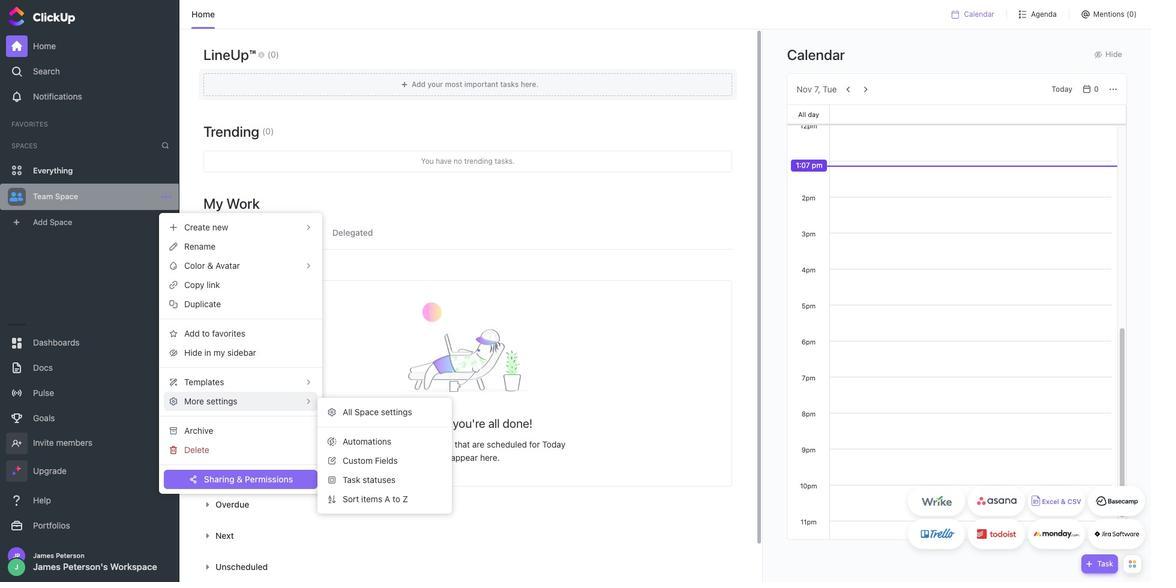 Task type: describe. For each thing, give the bounding box(es) containing it.
woohoo, you're all done!
[[403, 416, 533, 430]]

hide for hide
[[1106, 49, 1123, 59]]

more settings button
[[164, 392, 318, 411]]

appear
[[451, 453, 478, 463]]

space for all
[[355, 407, 379, 417]]

sharing & permissions link
[[164, 470, 318, 489]]

& for permissions
[[237, 474, 243, 485]]

10pm
[[800, 482, 818, 490]]

rename
[[184, 241, 216, 252]]

8pm
[[802, 410, 816, 418]]

& for csv
[[1061, 498, 1066, 506]]

task for task statuses
[[343, 475, 361, 485]]

spaces link
[[0, 142, 37, 149]]

sort
[[343, 494, 359, 504]]

statuses
[[363, 475, 396, 485]]

today button
[[204, 262, 242, 272]]

all for all day
[[798, 110, 806, 118]]

add to favorites
[[184, 328, 246, 339]]

4pm
[[802, 266, 816, 274]]

all day
[[798, 110, 819, 118]]

lineup
[[204, 46, 249, 63]]

done!
[[503, 416, 533, 430]]

you
[[421, 157, 434, 166]]

team
[[33, 192, 53, 201]]

z
[[403, 494, 408, 504]]

are
[[472, 439, 485, 449]]

add to favorites link
[[164, 324, 318, 343]]

delete
[[184, 445, 209, 455]]

invite members
[[33, 437, 92, 448]]

0 horizontal spatial today
[[216, 262, 239, 272]]

and
[[395, 439, 409, 449]]

spaces
[[11, 142, 37, 149]]

more
[[184, 396, 204, 406]]

delete link
[[164, 441, 318, 460]]

archive
[[184, 426, 213, 436]]

0 horizontal spatial calendar
[[787, 46, 845, 63]]

copy link
[[184, 280, 220, 290]]

hide in my sidebar
[[184, 348, 256, 358]]

sort items a to z link
[[322, 490, 447, 509]]

task statuses link
[[322, 471, 447, 490]]

fields
[[375, 456, 398, 466]]

excel & csv
[[1042, 498, 1082, 506]]

favorites
[[11, 120, 48, 128]]

user friends image
[[10, 191, 23, 202]]

members
[[56, 437, 92, 448]]

for
[[529, 439, 540, 449]]

tasks and reminders that are scheduled for today will appear here.
[[371, 439, 566, 463]]

hide for hide in my sidebar
[[184, 348, 202, 358]]

hide in my sidebar link
[[164, 343, 318, 363]]

7pm
[[802, 374, 816, 382]]

rename link
[[164, 237, 318, 256]]

team space link
[[33, 184, 159, 210]]

you're
[[453, 416, 486, 430]]

agenda
[[1031, 10, 1057, 19]]

that
[[455, 439, 470, 449]]

add space
[[33, 217, 72, 227]]

2pm
[[802, 194, 816, 202]]

tasks
[[371, 439, 392, 449]]

everything
[[33, 165, 73, 175]]

trending (0)
[[204, 123, 274, 140]]

csv
[[1068, 498, 1082, 506]]

more settings link
[[164, 392, 318, 411]]

11pm
[[801, 518, 817, 526]]

copy link link
[[164, 276, 318, 295]]

favorites button
[[11, 120, 48, 128]]

work
[[226, 195, 260, 212]]

excel
[[1042, 498, 1059, 506]]

task for task
[[1098, 560, 1114, 569]]

in
[[205, 348, 211, 358]]

my
[[204, 195, 223, 212]]

all space settings
[[343, 407, 412, 417]]



Task type: locate. For each thing, give the bounding box(es) containing it.
space down team space
[[50, 217, 72, 227]]

all up automations
[[343, 407, 352, 417]]

(0) inside trending (0)
[[262, 126, 274, 136]]

all
[[488, 416, 500, 430]]

today inside today button
[[1052, 84, 1073, 93]]

1 horizontal spatial &
[[1061, 498, 1066, 506]]

add down team
[[33, 217, 48, 227]]

task statuses
[[343, 475, 396, 485]]

1 vertical spatial add
[[184, 328, 200, 339]]

1 vertical spatial settings
[[381, 407, 412, 417]]

will
[[436, 453, 449, 463]]

today
[[1052, 84, 1073, 93], [216, 262, 239, 272], [542, 439, 566, 449]]

12pm
[[800, 122, 817, 130]]

team space
[[33, 192, 78, 201]]

0 horizontal spatial settings
[[206, 396, 238, 406]]

2 horizontal spatial today
[[1052, 84, 1073, 93]]

0 vertical spatial all
[[798, 110, 806, 118]]

woohoo, you're all done! tab panel
[[198, 254, 739, 581]]

1 vertical spatial calendar
[[787, 46, 845, 63]]

copy
[[184, 280, 204, 290]]

my
[[214, 348, 225, 358]]

1 horizontal spatial settings
[[381, 407, 412, 417]]

here.
[[480, 453, 500, 463]]

add
[[33, 217, 48, 227], [184, 328, 200, 339]]

0 horizontal spatial task
[[343, 475, 361, 485]]

all space settings link
[[322, 403, 447, 422]]

task
[[343, 475, 361, 485], [1098, 560, 1114, 569]]

1 vertical spatial to
[[393, 494, 400, 504]]

0 vertical spatial today
[[1052, 84, 1073, 93]]

sharing
[[204, 474, 235, 485]]

1 horizontal spatial all
[[798, 110, 806, 118]]

1 horizontal spatial calendar
[[964, 10, 995, 19]]

0 horizontal spatial to
[[202, 328, 210, 339]]

1 horizontal spatial to
[[393, 494, 400, 504]]

no
[[454, 157, 462, 166]]

automations
[[343, 436, 392, 447]]

0 horizontal spatial add
[[33, 217, 48, 227]]

1 vertical spatial space
[[50, 217, 72, 227]]

9pm
[[802, 446, 816, 454]]

calendar
[[964, 10, 995, 19], [787, 46, 845, 63]]

settings right more
[[206, 396, 238, 406]]

trending
[[204, 123, 259, 140]]

day
[[808, 110, 819, 118]]

add for add to favorites
[[184, 328, 200, 339]]

0 horizontal spatial &
[[237, 474, 243, 485]]

settings
[[206, 396, 238, 406], [381, 407, 412, 417]]

all for all space settings
[[343, 407, 352, 417]]

1 vertical spatial task
[[1098, 560, 1114, 569]]

favorites
[[212, 328, 246, 339]]

0 horizontal spatial hide
[[184, 348, 202, 358]]

trending
[[464, 157, 493, 166]]

duplicate link
[[164, 295, 318, 314]]

all left day
[[798, 110, 806, 118]]

sort items a to z
[[343, 494, 408, 504]]

tasks.
[[495, 157, 515, 166]]

custom
[[343, 456, 373, 466]]

more settings
[[184, 396, 238, 406]]

automations button
[[322, 432, 447, 451]]

items
[[361, 494, 383, 504]]

0 vertical spatial (0)
[[268, 49, 279, 59]]

home
[[192, 9, 215, 19]]

invite
[[33, 437, 54, 448]]

0 vertical spatial to
[[202, 328, 210, 339]]

2 vertical spatial space
[[355, 407, 379, 417]]

space right team
[[55, 192, 78, 201]]

1 horizontal spatial task
[[1098, 560, 1114, 569]]

6pm
[[802, 338, 816, 346]]

& right sharing
[[237, 474, 243, 485]]

0 horizontal spatial all
[[343, 407, 352, 417]]

you have no trending tasks.
[[421, 157, 515, 166]]

upgrade
[[33, 466, 67, 476]]

0 vertical spatial hide
[[1106, 49, 1123, 59]]

today button
[[1047, 82, 1078, 96]]

archive link
[[164, 421, 318, 441]]

1 horizontal spatial add
[[184, 328, 200, 339]]

(0)
[[268, 49, 279, 59], [262, 126, 274, 136]]

add for add space
[[33, 217, 48, 227]]

1 vertical spatial &
[[1061, 498, 1066, 506]]

space up automations
[[355, 407, 379, 417]]

custom fields link
[[322, 451, 447, 471]]

everything link
[[0, 157, 180, 184]]

1 vertical spatial all
[[343, 407, 352, 417]]

all inside all space settings link
[[343, 407, 352, 417]]

space
[[55, 192, 78, 201], [50, 217, 72, 227], [355, 407, 379, 417]]

today inside tasks and reminders that are scheduled for today will appear here.
[[542, 439, 566, 449]]

reminders
[[411, 439, 453, 449]]

duplicate
[[184, 299, 221, 309]]

all
[[798, 110, 806, 118], [343, 407, 352, 417]]

0 vertical spatial add
[[33, 217, 48, 227]]

0 vertical spatial task
[[343, 475, 361, 485]]

to left z
[[393, 494, 400, 504]]

space inside "link"
[[55, 192, 78, 201]]

1 vertical spatial hide
[[184, 348, 202, 358]]

space for team
[[55, 192, 78, 201]]

1 vertical spatial (0)
[[262, 126, 274, 136]]

a
[[385, 494, 390, 504]]

1 vertical spatial today
[[216, 262, 239, 272]]

hide
[[1106, 49, 1123, 59], [184, 348, 202, 358]]

(0) right the lineup
[[268, 49, 279, 59]]

5pm
[[802, 302, 816, 310]]

1 horizontal spatial hide
[[1106, 49, 1123, 59]]

my work
[[204, 195, 260, 212]]

0 vertical spatial calendar
[[964, 10, 995, 19]]

3pm
[[802, 230, 816, 238]]

0 vertical spatial space
[[55, 192, 78, 201]]

link
[[207, 280, 220, 290]]

to up 'in'
[[202, 328, 210, 339]]

have
[[436, 157, 452, 166]]

settings up automations "dropdown button"
[[381, 407, 412, 417]]

sidebar
[[227, 348, 256, 358]]

settings inside dropdown button
[[206, 396, 238, 406]]

permissions
[[245, 474, 293, 485]]

space for add
[[50, 217, 72, 227]]

woohoo,
[[403, 416, 450, 430]]

(0) right 'trending' on the top of the page
[[262, 126, 274, 136]]

2 vertical spatial today
[[542, 439, 566, 449]]

0 vertical spatial settings
[[206, 396, 238, 406]]

1 horizontal spatial today
[[542, 439, 566, 449]]

0 vertical spatial &
[[237, 474, 243, 485]]

to
[[202, 328, 210, 339], [393, 494, 400, 504]]

excel & csv link
[[1028, 486, 1085, 516]]

& left csv
[[1061, 498, 1066, 506]]

add down duplicate
[[184, 328, 200, 339]]



Task type: vqa. For each thing, say whether or not it's contained in the screenshot.
Tasks
yes



